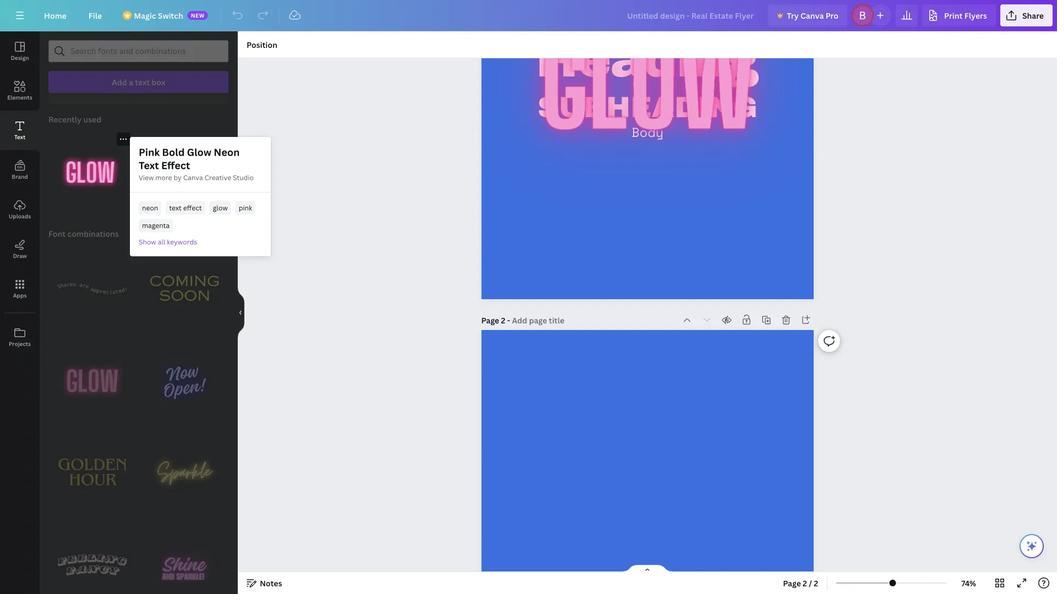 Task type: describe. For each thing, give the bounding box(es) containing it.
home link
[[35, 4, 75, 26]]

effect
[[183, 203, 202, 213]]

glow button
[[210, 202, 231, 215]]

neon
[[214, 146, 240, 159]]

subheading
[[538, 92, 758, 123]]

combinations
[[67, 229, 119, 239]]

recently used
[[48, 114, 101, 125]]

draw
[[13, 252, 27, 260]]

text effect
[[169, 203, 202, 213]]

74%
[[962, 579, 976, 589]]

text effect button
[[166, 202, 205, 215]]

-
[[507, 315, 510, 326]]

text inside pink bold glow neon text effect view more by canva creative studio
[[139, 159, 159, 172]]

/
[[809, 579, 812, 589]]

notes button
[[242, 575, 287, 593]]

share button
[[1001, 4, 1053, 26]]

2 for /
[[803, 579, 807, 589]]

1 horizontal spatial glow
[[540, 16, 755, 153]]

file button
[[80, 4, 111, 26]]

page 2 -
[[481, 315, 512, 326]]

box
[[152, 77, 165, 87]]

74% button
[[951, 575, 987, 593]]

new
[[191, 12, 205, 19]]

projects button
[[0, 318, 40, 357]]

design
[[11, 54, 29, 61]]

studio
[[233, 173, 254, 182]]

neon
[[142, 203, 158, 213]]

Design title text field
[[619, 4, 764, 26]]

text button
[[0, 111, 40, 150]]

recently
[[48, 114, 82, 125]]

brand
[[12, 173, 28, 180]]

used
[[83, 114, 101, 125]]

switch
[[158, 10, 183, 21]]

2 for -
[[501, 315, 505, 326]]

show all keywords
[[139, 238, 197, 247]]

apps
[[13, 292, 27, 299]]

elements
[[7, 94, 32, 101]]

apps button
[[0, 269, 40, 309]]

pink
[[239, 203, 252, 213]]

Search fonts and combinations search field
[[70, 41, 207, 62]]

canva inside try canva pro "button"
[[801, 10, 824, 21]]

uploads
[[9, 213, 31, 220]]

elements button
[[0, 71, 40, 111]]

add a little bit of body text button
[[48, 78, 229, 104]]

print flyers button
[[922, 4, 996, 26]]

body
[[112, 86, 129, 95]]

text left the box
[[135, 77, 150, 87]]

of
[[104, 86, 111, 95]]

hide image
[[237, 287, 245, 340]]

file
[[89, 10, 102, 21]]

uploads button
[[0, 190, 40, 230]]

side panel tab list
[[0, 31, 40, 357]]

show all keywords button
[[139, 237, 197, 248]]

main menu bar
[[0, 0, 1057, 31]]

Page title text field
[[512, 315, 566, 326]]

pink
[[139, 146, 160, 159]]

design button
[[0, 31, 40, 71]]

try canva pro button
[[768, 4, 848, 26]]

try canva pro
[[787, 10, 839, 21]]

notes
[[260, 579, 282, 589]]

heading subheading body
[[536, 32, 758, 142]]

bit
[[94, 86, 102, 95]]



Task type: vqa. For each thing, say whether or not it's contained in the screenshot.
the television on the top right
no



Task type: locate. For each thing, give the bounding box(es) containing it.
creative
[[205, 173, 231, 182]]

add right of
[[112, 77, 127, 87]]

1 horizontal spatial a
[[129, 77, 133, 87]]

2
[[501, 315, 505, 326], [803, 579, 807, 589], [814, 579, 818, 589]]

add a text box button
[[48, 71, 229, 93]]

flyers
[[965, 10, 987, 21]]

print
[[944, 10, 963, 21]]

0 vertical spatial canva
[[801, 10, 824, 21]]

a inside add a little bit of body text button
[[72, 86, 76, 95]]

canva right try
[[801, 10, 824, 21]]

0 horizontal spatial glow
[[213, 203, 228, 213]]

add for add a little bit of body text
[[57, 86, 70, 95]]

0 horizontal spatial page
[[481, 315, 499, 326]]

1 horizontal spatial 2
[[803, 579, 807, 589]]

by
[[174, 173, 182, 182]]

print flyers
[[944, 10, 987, 21]]

1 horizontal spatial text
[[139, 159, 159, 172]]

little
[[77, 86, 92, 95]]

view more by canva creative studio button
[[139, 172, 254, 183]]

text right the body
[[130, 86, 143, 95]]

canva inside pink bold glow neon text effect view more by canva creative studio
[[183, 173, 203, 182]]

heading
[[536, 32, 758, 87]]

glow
[[187, 146, 211, 159]]

view
[[139, 173, 154, 182]]

canva right by
[[183, 173, 203, 182]]

glow
[[540, 16, 755, 153], [213, 203, 228, 213]]

effect
[[161, 159, 190, 172]]

canva
[[801, 10, 824, 21], [183, 173, 203, 182]]

page 2 / 2 button
[[779, 575, 823, 593]]

add
[[112, 77, 127, 87], [57, 86, 70, 95]]

pink bold glow neon text effect view more by canva creative studio
[[139, 146, 254, 182]]

page for page 2 -
[[481, 315, 499, 326]]

position button
[[242, 36, 282, 53]]

magenta
[[142, 221, 170, 230]]

page 2 / 2
[[783, 579, 818, 589]]

font
[[48, 229, 66, 239]]

a
[[129, 77, 133, 87], [72, 86, 76, 95]]

0 vertical spatial page
[[481, 315, 499, 326]]

1 vertical spatial page
[[783, 579, 801, 589]]

0 vertical spatial text
[[14, 133, 25, 141]]

add left little
[[57, 86, 70, 95]]

draw button
[[0, 230, 40, 269]]

2 right /
[[814, 579, 818, 589]]

bold
[[162, 146, 185, 159]]

page
[[481, 315, 499, 326], [783, 579, 801, 589]]

magic switch
[[134, 10, 183, 21]]

text up view
[[139, 159, 159, 172]]

page for page 2 / 2
[[783, 579, 801, 589]]

0 horizontal spatial a
[[72, 86, 76, 95]]

2 horizontal spatial 2
[[814, 579, 818, 589]]

text inside button
[[169, 203, 182, 213]]

0 horizontal spatial 2
[[501, 315, 505, 326]]

show
[[139, 238, 156, 247]]

body
[[632, 123, 664, 142]]

pro
[[826, 10, 839, 21]]

a for text
[[129, 77, 133, 87]]

add a text box
[[112, 77, 165, 87]]

glow inside button
[[213, 203, 228, 213]]

0 horizontal spatial add
[[57, 86, 70, 95]]

1 vertical spatial canva
[[183, 173, 203, 182]]

page inside button
[[783, 579, 801, 589]]

page left /
[[783, 579, 801, 589]]

add a little bit of body text
[[57, 86, 143, 95]]

brand button
[[0, 150, 40, 190]]

position
[[247, 39, 277, 50]]

font combinations
[[48, 229, 119, 239]]

show pages image
[[621, 565, 674, 574]]

2 left /
[[803, 579, 807, 589]]

text inside button
[[14, 133, 25, 141]]

text
[[14, 133, 25, 141], [139, 159, 159, 172]]

1 vertical spatial text
[[139, 159, 159, 172]]

try
[[787, 10, 799, 21]]

text left "effect"
[[169, 203, 182, 213]]

neon button
[[139, 202, 161, 215]]

all
[[158, 238, 165, 247]]

2 left -
[[501, 315, 505, 326]]

keywords
[[167, 238, 197, 247]]

a left little
[[72, 86, 76, 95]]

canva assistant image
[[1025, 540, 1039, 553]]

0 vertical spatial glow
[[540, 16, 755, 153]]

share
[[1023, 10, 1044, 21]]

a for little
[[72, 86, 76, 95]]

home
[[44, 10, 67, 21]]

text
[[135, 77, 150, 87], [130, 86, 143, 95], [169, 203, 182, 213]]

1 horizontal spatial canva
[[801, 10, 824, 21]]

projects
[[9, 340, 31, 348]]

0 horizontal spatial canva
[[183, 173, 203, 182]]

pink button
[[235, 202, 256, 215]]

magic
[[134, 10, 156, 21]]

group
[[48, 245, 136, 333], [141, 245, 229, 333], [48, 337, 136, 425], [141, 337, 229, 425], [48, 429, 136, 517], [141, 429, 229, 517], [48, 522, 136, 595], [141, 522, 229, 595]]

1 vertical spatial glow
[[213, 203, 228, 213]]

text up the brand button
[[14, 133, 25, 141]]

more
[[155, 173, 172, 182]]

1 horizontal spatial page
[[783, 579, 801, 589]]

a inside the add a text box button
[[129, 77, 133, 87]]

magenta button
[[139, 219, 173, 232]]

add for add a text box
[[112, 77, 127, 87]]

0 horizontal spatial text
[[14, 133, 25, 141]]

1 horizontal spatial add
[[112, 77, 127, 87]]

page left -
[[481, 315, 499, 326]]

a right the body
[[129, 77, 133, 87]]



